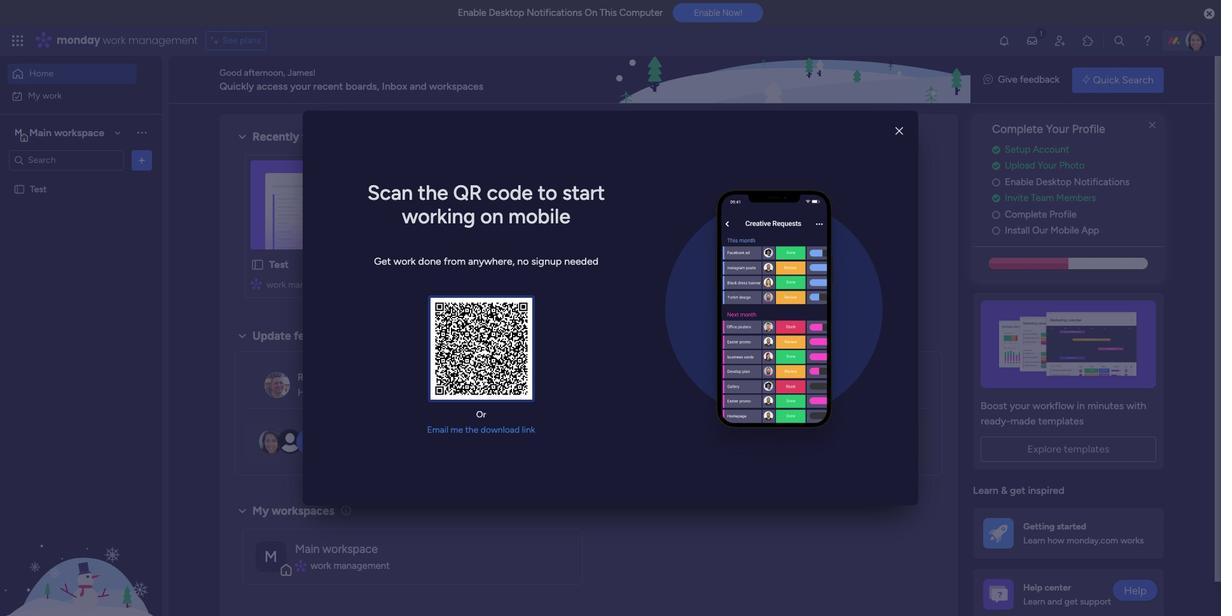 Task type: describe. For each thing, give the bounding box(es) containing it.
explore templates
[[1028, 443, 1110, 455]]

close my workspaces image
[[235, 503, 250, 519]]

access
[[257, 80, 288, 92]]

apps image
[[1083, 34, 1095, 47]]

update feed (inbox)
[[253, 329, 359, 343]]

notifications for enable desktop notifications on this computer
[[527, 7, 583, 18]]

in
[[1078, 400, 1086, 412]]

mobile
[[509, 204, 571, 229]]

boost your workflow in minutes with ready-made templates
[[981, 400, 1147, 427]]

help center learn and get support
[[1024, 582, 1112, 607]]

templates inside button
[[1065, 443, 1110, 455]]

get
[[374, 255, 391, 267]]

enable now! button
[[673, 3, 764, 22]]

help for help center learn and get support
[[1024, 582, 1043, 593]]

close image
[[896, 126, 904, 136]]

mobile
[[1051, 225, 1080, 236]]

your for complete
[[1047, 122, 1070, 136]]

recently visited
[[253, 130, 338, 144]]

james peterson image
[[1186, 31, 1207, 51]]

notifications image
[[999, 34, 1011, 47]]

no
[[518, 255, 529, 267]]

see plans
[[223, 35, 261, 46]]

learn for getting
[[1024, 535, 1046, 546]]

1 image
[[1036, 26, 1048, 40]]

1 vertical spatial profile
[[1050, 209, 1078, 220]]

give
[[999, 74, 1018, 85]]

this
[[600, 7, 617, 18]]

dapulse close image
[[1205, 8, 1216, 20]]

enable for enable desktop notifications
[[1006, 176, 1034, 188]]

learn & get inspired
[[974, 484, 1065, 496]]

plans
[[240, 35, 261, 46]]

from
[[444, 255, 466, 267]]

select product image
[[11, 34, 24, 47]]

with
[[1127, 400, 1147, 412]]

search
[[1123, 74, 1155, 86]]

roy mann image
[[265, 372, 290, 398]]

computer
[[620, 7, 663, 18]]

1 vertical spatial workspace
[[372, 279, 415, 290]]

support
[[1081, 596, 1112, 607]]

search everything image
[[1114, 34, 1127, 47]]

complete for complete your profile
[[993, 122, 1044, 136]]

0 vertical spatial workspace
[[54, 126, 104, 138]]

help center element
[[974, 569, 1165, 616]]

no thanks button
[[814, 432, 865, 452]]

m for workspace image
[[15, 127, 22, 138]]

give feedback
[[999, 74, 1060, 85]]

your inside good afternoon, james! quickly access your recent boards, inbox and workspaces
[[290, 80, 311, 92]]

account
[[1034, 144, 1070, 155]]

help button
[[1114, 580, 1158, 601]]

m for workspace icon
[[265, 547, 278, 565]]

upload your photo link
[[993, 159, 1165, 173]]

>
[[343, 279, 349, 290]]

complete for complete profile
[[1006, 209, 1048, 220]]

anywhere,
[[468, 255, 515, 267]]

center
[[1045, 582, 1072, 593]]

workspace image
[[12, 126, 25, 140]]

see plans button
[[205, 31, 267, 50]]

&
[[1002, 484, 1008, 496]]

circle o image
[[993, 177, 1001, 187]]

setup account
[[1006, 144, 1070, 155]]

templates image image
[[985, 300, 1153, 388]]

teammates
[[382, 435, 434, 448]]

lottie animation image
[[0, 488, 162, 616]]

complete profile
[[1006, 209, 1078, 220]]

boards,
[[346, 80, 380, 92]]

made
[[1011, 415, 1037, 427]]

enable for enable now!
[[694, 8, 721, 18]]

install our mobile app
[[1006, 225, 1100, 236]]

our
[[1033, 225, 1049, 236]]

help image
[[1142, 34, 1155, 47]]

my workspaces
[[253, 504, 335, 518]]

on
[[585, 7, 598, 18]]

desktop for enable desktop notifications on this computer
[[489, 7, 525, 18]]

workspaces inside good afternoon, james! quickly access your recent boards, inbox and workspaces
[[429, 80, 484, 92]]

scan the qr code to start working on mobile
[[368, 181, 605, 229]]

check circle image for invite
[[993, 194, 1001, 203]]

2 vertical spatial workspace
[[323, 542, 378, 556]]

invite team members link
[[993, 191, 1165, 205]]

Search in workspace field
[[27, 153, 106, 167]]

or email me the download link
[[427, 409, 536, 436]]

test for public board image
[[269, 258, 289, 270]]

your for boost your workflow in minutes with ready-made templates
[[1011, 400, 1031, 412]]

workflow
[[1033, 400, 1075, 412]]

1 vertical spatial workspaces
[[272, 504, 335, 518]]

recent
[[313, 80, 343, 92]]

main workspace inside workspace selection element
[[29, 126, 104, 138]]

needed
[[565, 255, 599, 267]]

download
[[481, 425, 520, 436]]

monday
[[57, 33, 100, 48]]

minutes
[[1088, 400, 1125, 412]]

photo
[[1060, 160, 1086, 171]]

good afternoon, james! quickly access your recent boards, inbox and workspaces
[[220, 67, 484, 92]]

thanks
[[833, 436, 860, 447]]

v2 user feedback image
[[984, 73, 994, 87]]

work management
[[311, 560, 390, 571]]

setup
[[1006, 144, 1031, 155]]

setup account link
[[993, 142, 1165, 157]]

my for my work
[[28, 90, 40, 101]]

roy
[[298, 372, 314, 383]]

complete profile link
[[993, 207, 1165, 222]]

your for upload
[[1038, 160, 1058, 171]]

help for help
[[1125, 584, 1148, 597]]

public board image
[[13, 183, 25, 195]]

recently
[[253, 130, 300, 144]]

complete your profile
[[993, 122, 1106, 136]]

main inside workspace selection element
[[29, 126, 52, 138]]

enable desktop notifications link
[[993, 175, 1165, 189]]

and for help
[[1048, 596, 1063, 607]]

no thanks
[[819, 436, 860, 447]]

good
[[220, 67, 242, 78]]

install
[[1006, 225, 1031, 236]]

team
[[1032, 192, 1055, 204]]

notifications for enable desktop notifications
[[1075, 176, 1130, 188]]

check circle image
[[993, 145, 1001, 155]]

component image for work management
[[295, 560, 306, 572]]

1 vertical spatial main workspace
[[295, 542, 378, 556]]

started
[[1058, 521, 1087, 532]]

learn for help
[[1024, 596, 1046, 607]]

your for invite your teammates and start collaborating
[[359, 435, 380, 448]]



Task type: locate. For each thing, give the bounding box(es) containing it.
learn inside the getting started learn how monday.com works
[[1024, 535, 1046, 546]]

explore templates button
[[981, 436, 1157, 462]]

templates right 'explore'
[[1065, 443, 1110, 455]]

component image
[[251, 278, 262, 289], [295, 560, 306, 572]]

dapulse x slim image
[[1146, 118, 1161, 133]]

work right workspace icon
[[311, 560, 331, 571]]

and right the teammates
[[436, 435, 453, 448]]

1 horizontal spatial start
[[563, 181, 605, 205]]

component image down public board image
[[251, 278, 262, 289]]

0 vertical spatial my
[[28, 90, 40, 101]]

templates down workflow
[[1039, 415, 1085, 427]]

1 horizontal spatial and
[[436, 435, 453, 448]]

your up account
[[1047, 122, 1070, 136]]

close update feed (inbox) image
[[235, 328, 250, 344]]

update
[[253, 329, 291, 343]]

start right email
[[456, 435, 477, 448]]

1 vertical spatial your
[[1011, 400, 1031, 412]]

desktop
[[489, 7, 525, 18], [1037, 176, 1072, 188]]

help right the support
[[1125, 584, 1148, 597]]

app
[[1082, 225, 1100, 236]]

0 horizontal spatial invite
[[331, 435, 357, 448]]

1 vertical spatial m
[[265, 547, 278, 565]]

no
[[819, 436, 831, 447]]

enable inside button
[[694, 8, 721, 18]]

component image right workspace icon
[[295, 560, 306, 572]]

0 vertical spatial lottie animation element
[[614, 56, 971, 104]]

the right me at the bottom of page
[[466, 425, 479, 436]]

(inbox)
[[321, 329, 359, 343]]

0 horizontal spatial notifications
[[527, 7, 583, 18]]

circle o image
[[993, 210, 1001, 219], [993, 226, 1001, 236]]

work up update
[[267, 279, 286, 290]]

1 horizontal spatial your
[[359, 435, 380, 448]]

1 vertical spatial desktop
[[1037, 176, 1072, 188]]

invite inside invite team members 'link'
[[1006, 192, 1029, 204]]

explore
[[1028, 443, 1062, 455]]

test for public board icon
[[30, 184, 47, 194]]

0 horizontal spatial help
[[1024, 582, 1043, 593]]

or
[[477, 409, 486, 420]]

2 horizontal spatial and
[[1048, 596, 1063, 607]]

0 vertical spatial management
[[128, 33, 198, 48]]

monday work management
[[57, 33, 198, 48]]

0 vertical spatial invite
[[1006, 192, 1029, 204]]

the
[[418, 181, 449, 205], [466, 425, 479, 436]]

invite your teammates and start collaborating
[[331, 435, 540, 448]]

1 horizontal spatial notifications
[[1075, 176, 1130, 188]]

1 vertical spatial invite
[[331, 435, 357, 448]]

start
[[563, 181, 605, 205], [456, 435, 477, 448]]

my inside button
[[28, 90, 40, 101]]

work management > main workspace
[[267, 279, 415, 290]]

2 vertical spatial learn
[[1024, 596, 1046, 607]]

visited
[[302, 130, 338, 144]]

1 vertical spatial main
[[351, 279, 370, 290]]

get down center
[[1065, 596, 1079, 607]]

feedback
[[1021, 74, 1060, 85]]

inbox
[[382, 80, 408, 92]]

workspace up search in workspace field
[[54, 126, 104, 138]]

management
[[128, 33, 198, 48], [288, 279, 341, 290], [334, 560, 390, 571]]

2 horizontal spatial main
[[351, 279, 370, 290]]

and
[[410, 80, 427, 92], [436, 435, 453, 448], [1048, 596, 1063, 607]]

getting
[[1024, 521, 1056, 532]]

workspace image
[[256, 541, 286, 572]]

learn down center
[[1024, 596, 1046, 607]]

your down the james!
[[290, 80, 311, 92]]

and inside good afternoon, james! quickly access your recent boards, inbox and workspaces
[[410, 80, 427, 92]]

1 vertical spatial test
[[269, 258, 289, 270]]

email
[[427, 425, 449, 436]]

1 horizontal spatial lottie animation element
[[614, 56, 971, 104]]

complete up setup
[[993, 122, 1044, 136]]

check circle image for upload
[[993, 161, 1001, 171]]

enable now!
[[694, 8, 743, 18]]

1 vertical spatial the
[[466, 425, 479, 436]]

get inside help center learn and get support
[[1065, 596, 1079, 607]]

main right >
[[351, 279, 370, 290]]

your left the teammates
[[359, 435, 380, 448]]

0 horizontal spatial enable
[[458, 7, 487, 18]]

work down home
[[42, 90, 62, 101]]

1 vertical spatial start
[[456, 435, 477, 448]]

m down my workspaces
[[265, 547, 278, 565]]

0 vertical spatial complete
[[993, 122, 1044, 136]]

check circle image inside upload your photo link
[[993, 161, 1001, 171]]

2 vertical spatial and
[[1048, 596, 1063, 607]]

and for invite
[[436, 435, 453, 448]]

my work button
[[8, 86, 137, 106]]

1 vertical spatial your
[[1038, 160, 1058, 171]]

ready-
[[981, 415, 1011, 427]]

1 horizontal spatial invite
[[1006, 192, 1029, 204]]

inspired
[[1029, 484, 1065, 496]]

the inside scan the qr code to start working on mobile
[[418, 181, 449, 205]]

main
[[29, 126, 52, 138], [351, 279, 370, 290], [295, 542, 320, 556]]

your down account
[[1038, 160, 1058, 171]]

learn inside help center learn and get support
[[1024, 596, 1046, 607]]

getting started element
[[974, 508, 1165, 559]]

profile up 'mobile'
[[1050, 209, 1078, 220]]

my right close my workspaces icon
[[253, 504, 269, 518]]

your inside boost your workflow in minutes with ready-made templates
[[1011, 400, 1031, 412]]

work for my
[[42, 90, 62, 101]]

and right the inbox
[[410, 80, 427, 92]]

workspaces right the inbox
[[429, 80, 484, 92]]

roy mann
[[298, 372, 341, 383]]

0 vertical spatial main
[[29, 126, 52, 138]]

my work
[[28, 90, 62, 101]]

m up public board icon
[[15, 127, 22, 138]]

0 horizontal spatial main workspace
[[29, 126, 104, 138]]

0 vertical spatial component image
[[251, 278, 262, 289]]

1 horizontal spatial workspaces
[[429, 80, 484, 92]]

workspace selection element
[[12, 125, 106, 142]]

work for monday
[[103, 33, 126, 48]]

my
[[28, 90, 40, 101], [253, 504, 269, 518]]

enable desktop notifications on this computer
[[458, 7, 663, 18]]

profile
[[1073, 122, 1106, 136], [1050, 209, 1078, 220]]

m inside workspace icon
[[265, 547, 278, 565]]

1 check circle image from the top
[[993, 161, 1001, 171]]

2 vertical spatial management
[[334, 560, 390, 571]]

component image for work management > main workspace
[[251, 278, 262, 289]]

start inside scan the qr code to start working on mobile
[[563, 181, 605, 205]]

1 horizontal spatial component image
[[295, 560, 306, 572]]

0 horizontal spatial main
[[29, 126, 52, 138]]

enable desktop notifications
[[1006, 176, 1130, 188]]

0 horizontal spatial my
[[28, 90, 40, 101]]

check circle image down check circle image
[[993, 161, 1001, 171]]

learn left & in the bottom right of the page
[[974, 484, 999, 496]]

learn
[[974, 484, 999, 496], [1024, 535, 1046, 546], [1024, 596, 1046, 607]]

0 horizontal spatial component image
[[251, 278, 262, 289]]

0 vertical spatial check circle image
[[993, 161, 1001, 171]]

0 horizontal spatial workspaces
[[272, 504, 335, 518]]

0 vertical spatial the
[[418, 181, 449, 205]]

your up made
[[1011, 400, 1031, 412]]

1 vertical spatial my
[[253, 504, 269, 518]]

0 vertical spatial and
[[410, 80, 427, 92]]

option
[[0, 178, 162, 180]]

1 circle o image from the top
[[993, 210, 1001, 219]]

invite for invite team members
[[1006, 192, 1029, 204]]

working
[[402, 204, 476, 229]]

1 horizontal spatial main workspace
[[295, 542, 378, 556]]

notifications down upload your photo link
[[1075, 176, 1130, 188]]

2 horizontal spatial your
[[1011, 400, 1031, 412]]

start right to
[[563, 181, 605, 205]]

work inside my work button
[[42, 90, 62, 101]]

james!
[[288, 67, 316, 78]]

0 vertical spatial learn
[[974, 484, 999, 496]]

0 vertical spatial start
[[563, 181, 605, 205]]

1 vertical spatial and
[[436, 435, 453, 448]]

see
[[223, 35, 238, 46]]

0 horizontal spatial and
[[410, 80, 427, 92]]

on
[[481, 204, 504, 229]]

notifications
[[527, 7, 583, 18], [1075, 176, 1130, 188]]

0 vertical spatial m
[[15, 127, 22, 138]]

me
[[451, 425, 463, 436]]

getting started learn how monday.com works
[[1024, 521, 1145, 546]]

inbox image
[[1027, 34, 1039, 47]]

install our mobile app link
[[993, 224, 1165, 238]]

templates
[[1039, 415, 1085, 427], [1065, 443, 1110, 455]]

1 vertical spatial lottie animation element
[[0, 488, 162, 616]]

code
[[487, 181, 533, 205]]

the inside or email me the download link
[[466, 425, 479, 436]]

0 horizontal spatial your
[[290, 80, 311, 92]]

home
[[29, 68, 54, 79]]

0 horizontal spatial desktop
[[489, 7, 525, 18]]

work right get
[[394, 255, 416, 267]]

the left qr
[[418, 181, 449, 205]]

2 vertical spatial main
[[295, 542, 320, 556]]

learn down getting
[[1024, 535, 1046, 546]]

2 circle o image from the top
[[993, 226, 1001, 236]]

circle o image inside the complete profile link
[[993, 210, 1001, 219]]

get work done from anywhere, no signup needed
[[374, 255, 599, 267]]

1 vertical spatial get
[[1065, 596, 1079, 607]]

1 horizontal spatial desktop
[[1037, 176, 1072, 188]]

and down center
[[1048, 596, 1063, 607]]

1 horizontal spatial the
[[466, 425, 479, 436]]

m inside workspace image
[[15, 127, 22, 138]]

afternoon,
[[244, 67, 285, 78]]

help
[[1024, 582, 1043, 593], [1125, 584, 1148, 597]]

templates inside boost your workflow in minutes with ready-made templates
[[1039, 415, 1085, 427]]

1 horizontal spatial enable
[[694, 8, 721, 18]]

main right workspace image
[[29, 126, 52, 138]]

1 vertical spatial templates
[[1065, 443, 1110, 455]]

2 check circle image from the top
[[993, 194, 1001, 203]]

0 horizontal spatial the
[[418, 181, 449, 205]]

0 vertical spatial your
[[1047, 122, 1070, 136]]

my for my workspaces
[[253, 504, 269, 518]]

lottie animation element
[[614, 56, 971, 104], [0, 488, 162, 616]]

main workspace up work management
[[295, 542, 378, 556]]

0 vertical spatial test
[[30, 184, 47, 194]]

0 vertical spatial your
[[290, 80, 311, 92]]

test right public board icon
[[30, 184, 47, 194]]

upload
[[1006, 160, 1036, 171]]

help left center
[[1024, 582, 1043, 593]]

my down home
[[28, 90, 40, 101]]

public board image
[[251, 258, 265, 272]]

check circle image
[[993, 161, 1001, 171], [993, 194, 1001, 203]]

management for work management > main workspace
[[288, 279, 341, 290]]

1 horizontal spatial main
[[295, 542, 320, 556]]

circle o image for complete
[[993, 210, 1001, 219]]

workspace up work management
[[323, 542, 378, 556]]

complete up the install
[[1006, 209, 1048, 220]]

test right public board image
[[269, 258, 289, 270]]

members
[[1057, 192, 1097, 204]]

1 vertical spatial check circle image
[[993, 194, 1001, 203]]

help inside help center learn and get support
[[1024, 582, 1043, 593]]

how
[[1048, 535, 1065, 546]]

quick search
[[1094, 74, 1155, 86]]

and inside help center learn and get support
[[1048, 596, 1063, 607]]

work for get
[[394, 255, 416, 267]]

monday.com
[[1067, 535, 1119, 546]]

main workspace up search in workspace field
[[29, 126, 104, 138]]

test list box
[[0, 176, 162, 372]]

1 horizontal spatial help
[[1125, 584, 1148, 597]]

now!
[[723, 8, 743, 18]]

enable
[[458, 7, 487, 18], [694, 8, 721, 18], [1006, 176, 1034, 188]]

check circle image down circle o image on the top right of page
[[993, 194, 1001, 203]]

get right & in the bottom right of the page
[[1011, 484, 1026, 496]]

0 horizontal spatial m
[[15, 127, 22, 138]]

1 horizontal spatial get
[[1065, 596, 1079, 607]]

workspace down add to favorites image
[[372, 279, 415, 290]]

help inside button
[[1125, 584, 1148, 597]]

to
[[538, 181, 558, 205]]

invite team members
[[1006, 192, 1097, 204]]

your
[[1047, 122, 1070, 136], [1038, 160, 1058, 171]]

your
[[290, 80, 311, 92], [1011, 400, 1031, 412], [359, 435, 380, 448]]

1 vertical spatial notifications
[[1075, 176, 1130, 188]]

1 vertical spatial circle o image
[[993, 226, 1001, 236]]

profile up setup account link
[[1073, 122, 1106, 136]]

1 horizontal spatial m
[[265, 547, 278, 565]]

0 vertical spatial templates
[[1039, 415, 1085, 427]]

1 vertical spatial management
[[288, 279, 341, 290]]

workspaces up workspace icon
[[272, 504, 335, 518]]

0 vertical spatial workspaces
[[429, 80, 484, 92]]

1 horizontal spatial my
[[253, 504, 269, 518]]

signup
[[532, 255, 562, 267]]

0 horizontal spatial start
[[456, 435, 477, 448]]

invite members image
[[1055, 34, 1067, 47]]

work right monday in the left of the page
[[103, 33, 126, 48]]

invite for invite your teammates and start collaborating
[[331, 435, 357, 448]]

1 vertical spatial complete
[[1006, 209, 1048, 220]]

0 vertical spatial desktop
[[489, 7, 525, 18]]

0 vertical spatial get
[[1011, 484, 1026, 496]]

link
[[522, 425, 536, 436]]

0 horizontal spatial test
[[30, 184, 47, 194]]

circle o image for install
[[993, 226, 1001, 236]]

enable for enable desktop notifications on this computer
[[458, 7, 487, 18]]

1 vertical spatial learn
[[1024, 535, 1046, 546]]

1 vertical spatial component image
[[295, 560, 306, 572]]

circle o image down circle o image on the top right of page
[[993, 210, 1001, 219]]

0 horizontal spatial get
[[1011, 484, 1026, 496]]

invite
[[1006, 192, 1029, 204], [331, 435, 357, 448]]

v2 bolt switch image
[[1083, 73, 1091, 87]]

works
[[1121, 535, 1145, 546]]

workspace
[[54, 126, 104, 138], [372, 279, 415, 290], [323, 542, 378, 556]]

upload your photo
[[1006, 160, 1086, 171]]

check circle image inside invite team members 'link'
[[993, 194, 1001, 203]]

0 vertical spatial notifications
[[527, 7, 583, 18]]

0 vertical spatial circle o image
[[993, 210, 1001, 219]]

circle o image inside install our mobile app link
[[993, 226, 1001, 236]]

test inside list box
[[30, 184, 47, 194]]

2 horizontal spatial enable
[[1006, 176, 1034, 188]]

0 vertical spatial profile
[[1073, 122, 1106, 136]]

management for work management
[[334, 560, 390, 571]]

desktop for enable desktop notifications
[[1037, 176, 1072, 188]]

2 vertical spatial your
[[359, 435, 380, 448]]

notifications left on
[[527, 7, 583, 18]]

close recently visited image
[[235, 129, 250, 144]]

circle o image left the install
[[993, 226, 1001, 236]]

main right workspace icon
[[295, 542, 320, 556]]

1 horizontal spatial test
[[269, 258, 289, 270]]

home button
[[8, 64, 137, 84]]

add to favorites image
[[398, 258, 411, 271]]

quick
[[1094, 74, 1120, 86]]

mann
[[317, 372, 341, 383]]

boost
[[981, 400, 1008, 412]]

0 horizontal spatial lottie animation element
[[0, 488, 162, 616]]

main workspace
[[29, 126, 104, 138], [295, 542, 378, 556]]

test
[[30, 184, 47, 194], [269, 258, 289, 270]]

0 vertical spatial main workspace
[[29, 126, 104, 138]]



Task type: vqa. For each thing, say whether or not it's contained in the screenshot.
top Status
no



